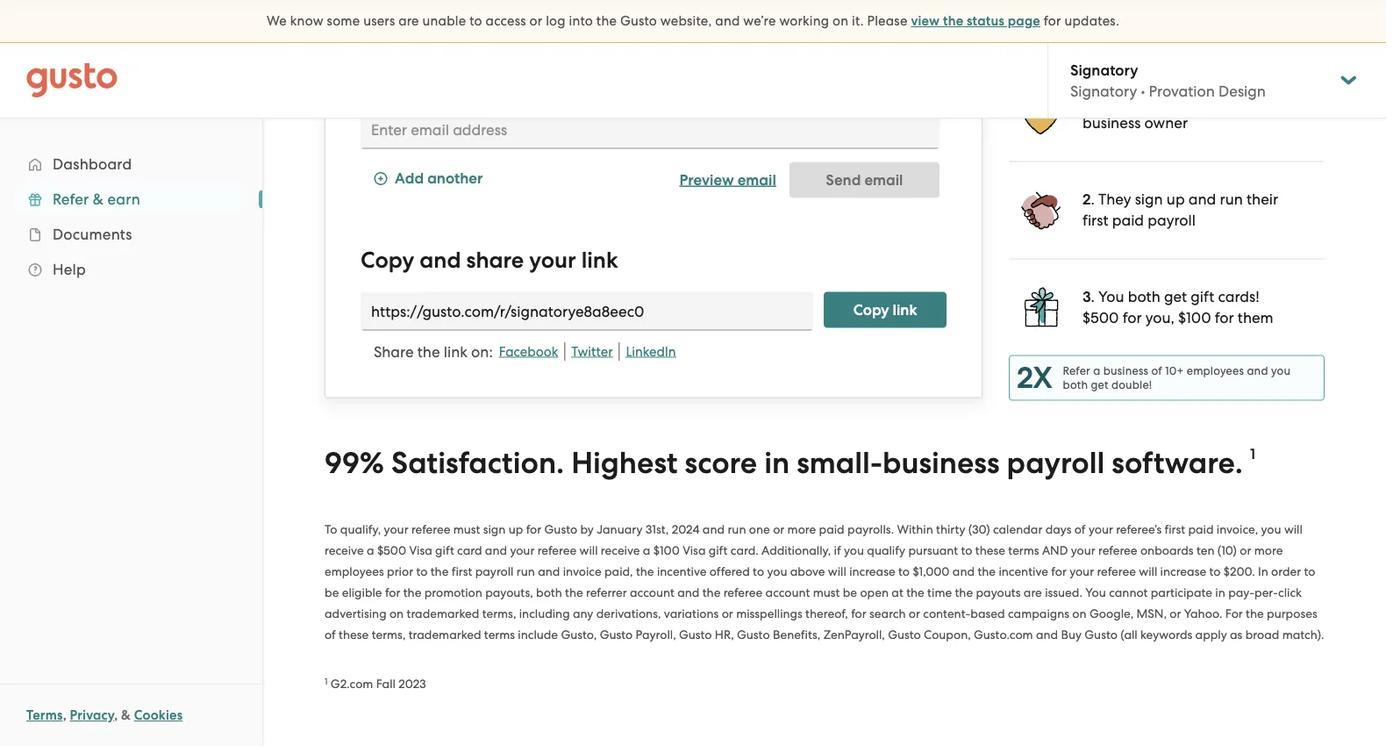 Task type: locate. For each thing, give the bounding box(es) containing it.
0 horizontal spatial terms,
[[372, 628, 406, 642]]

the up the promotion
[[431, 565, 449, 579]]

1 horizontal spatial in
[[1216, 586, 1226, 600]]

& left earn
[[93, 190, 104, 208]]

payroll
[[1148, 211, 1196, 229], [1007, 445, 1105, 481], [475, 565, 514, 579]]

$100 inside the 3 . you both get gift cards! $500 for you, $100 for them
[[1179, 309, 1212, 326]]

paid inside 2 . they sign up and run their first paid payroll
[[1113, 211, 1145, 229]]

. inside 2 . they sign up and run their first paid payroll
[[1091, 190, 1095, 207]]

copy inside button
[[854, 300, 890, 318]]

1 vertical spatial copy
[[854, 300, 890, 318]]

on left it. on the top right of page
[[833, 13, 849, 29]]

1 vertical spatial you
[[1086, 586, 1107, 600]]

in
[[765, 445, 790, 481], [1216, 586, 1226, 600]]

refer inside refer a business of 10+ employees and you both get double!
[[1063, 364, 1091, 377]]

and down them on the top of page
[[1248, 364, 1269, 377]]

referee up "invoice"
[[538, 544, 577, 558]]

0 horizontal spatial incentive
[[657, 565, 707, 579]]

and left their
[[1189, 190, 1217, 207]]

$100
[[1179, 309, 1212, 326], [654, 544, 680, 558]]

2 horizontal spatial of
[[1152, 364, 1163, 377]]

or right search on the right bottom of the page
[[909, 607, 921, 621]]

1 horizontal spatial another
[[1235, 92, 1290, 110]]

unable
[[423, 13, 466, 29]]

copy for copy and share your link
[[361, 246, 414, 273]]

will
[[1285, 523, 1303, 537], [580, 544, 598, 558], [828, 565, 847, 579], [1140, 565, 1158, 579]]

for right page
[[1044, 13, 1062, 29]]

1 vertical spatial share
[[374, 343, 414, 360]]

more up in
[[1255, 544, 1283, 558]]

to
[[470, 13, 483, 29], [961, 544, 973, 558], [416, 565, 428, 579], [753, 565, 765, 579], [899, 565, 910, 579], [1210, 565, 1221, 579], [1305, 565, 1316, 579]]

sign
[[1135, 190, 1164, 207], [483, 523, 506, 537]]

terms
[[1009, 544, 1040, 558], [484, 628, 515, 642]]

gift inside the 3 . you both get gift cards! $500 for you, $100 for them
[[1191, 287, 1215, 305]]

a inside refer a business of 10+ employees and you both get double!
[[1094, 364, 1101, 377]]

. for 2
[[1091, 190, 1095, 207]]

privacy link
[[70, 707, 114, 723]]

will down by
[[580, 544, 598, 558]]

0 horizontal spatial increase
[[850, 565, 896, 579]]

include
[[518, 628, 558, 642]]

list
[[0, 147, 262, 287]]

0 vertical spatial 1
[[1251, 445, 1256, 463]]

1 vertical spatial signatory
[[1071, 82, 1138, 100]]

ten
[[1197, 544, 1215, 558]]

$500 down 3
[[1083, 309, 1119, 326]]

the right into
[[597, 13, 617, 29]]

another right with
[[1235, 92, 1290, 110]]

1 vertical spatial up
[[509, 523, 523, 537]]

0 vertical spatial business
[[1083, 114, 1141, 131]]

page
[[1008, 13, 1041, 29]]

0 horizontal spatial are
[[399, 13, 419, 29]]

get up you,
[[1165, 287, 1188, 305]]

twitter
[[572, 343, 613, 359]]

1 horizontal spatial run
[[728, 523, 746, 537]]

2 visa from the left
[[683, 544, 706, 558]]

1 vertical spatial must
[[813, 586, 840, 600]]

1 vertical spatial run
[[728, 523, 746, 537]]

and right the $1,000
[[953, 565, 975, 579]]

2 vertical spatial both
[[536, 586, 562, 600]]

1 horizontal spatial 1
[[1251, 445, 1256, 463]]

you right 3
[[1099, 287, 1125, 305]]

employees right 10+
[[1187, 364, 1245, 377]]

the right for
[[1246, 607, 1265, 621]]

•
[[1141, 82, 1146, 100]]

copy
[[361, 246, 414, 273], [854, 300, 890, 318]]

. left they
[[1091, 190, 1095, 207]]

1 horizontal spatial are
[[1024, 586, 1043, 600]]

both inside to qualify, your referee must sign up for gusto by january 31st, 2024 and run one or more paid payrolls. within thirty (30) calendar days of your referee's first paid invoice, you will receive a $500 visa gift card and your referee will receive a $100 visa gift card. additionally, if you qualify pursuant to these terms and your referee onboards ten (10) or more employees prior to the first payroll run and invoice paid, the incentive offered to you above will increase to $1,000 and the incentive for your referee will increase to $200. in order to be eligible for the promotion payouts, both the referrer account and the referee account must be open at the time the payouts are issued. you cannot participate in pay-per-click advertising on trademarked terms, including any derivations, variations or misspellings thereof, for search or content-based campaigns on google, msn, or yahoo. for the purposes of these terms, trademarked terms include gusto, gusto payroll, gusto hr, gusto benefits, zenpayroll, gusto coupon, gusto.com and buy gusto (all keywords apply as broad match).
[[536, 586, 562, 600]]

you down the additionally, on the bottom right
[[767, 565, 788, 579]]

payroll,
[[636, 628, 676, 642]]

$500 inside the 3 . you both get gift cards! $500 for you, $100 for them
[[1083, 309, 1119, 326]]

and left 'we're'
[[716, 13, 740, 29]]

sign up payouts,
[[483, 523, 506, 537]]

run inside 2 . they sign up and run their first paid payroll
[[1220, 190, 1244, 207]]

0 vertical spatial $500
[[1083, 309, 1119, 326]]

0 vertical spatial refer
[[53, 190, 89, 208]]

or left log in the top of the page
[[530, 13, 543, 29]]

2 horizontal spatial a
[[1094, 364, 1101, 377]]

paid down they
[[1113, 211, 1145, 229]]

1 vertical spatial employees
[[325, 565, 384, 579]]

1 horizontal spatial both
[[1063, 378, 1088, 391]]

are right users
[[399, 13, 419, 29]]

copy for copy link
[[854, 300, 890, 318]]

1 horizontal spatial these
[[976, 544, 1006, 558]]

a
[[1094, 364, 1101, 377], [367, 544, 374, 558], [643, 544, 651, 558]]

payroll inside to qualify, your referee must sign up for gusto by january 31st, 2024 and run one or more paid payrolls. within thirty (30) calendar days of your referee's first paid invoice, you will receive a $500 visa gift card and your referee will receive a $100 visa gift card. additionally, if you qualify pursuant to these terms and your referee onboards ten (10) or more employees prior to the first payroll run and invoice paid, the incentive offered to you above will increase to $1,000 and the incentive for your referee will increase to $200. in order to be eligible for the promotion payouts, both the referrer account and the referee account must be open at the time the payouts are issued. you cannot participate in pay-per-click advertising on trademarked terms, including any derivations, variations or misspellings thereof, for search or content-based campaigns on google, msn, or yahoo. for the purposes of these terms, trademarked terms include gusto, gusto payroll, gusto hr, gusto benefits, zenpayroll, gusto coupon, gusto.com and buy gusto (all keywords apply as broad match).
[[475, 565, 514, 579]]

you down them on the top of page
[[1272, 364, 1291, 377]]

receive down to
[[325, 544, 364, 558]]

up inside to qualify, your referee must sign up for gusto by january 31st, 2024 and run one or more paid payrolls. within thirty (30) calendar days of your referee's first paid invoice, you will receive a $500 visa gift card and your referee will receive a $100 visa gift card. additionally, if you qualify pursuant to these terms and your referee onboards ten (10) or more employees prior to the first payroll run and invoice paid, the incentive offered to you above will increase to $1,000 and the incentive for your referee will increase to $200. in order to be eligible for the promotion payouts, both the referrer account and the referee account must be open at the time the payouts are issued. you cannot participate in pay-per-click advertising on trademarked terms, including any derivations, variations or misspellings thereof, for search or content-based campaigns on google, msn, or yahoo. for the purposes of these terms, trademarked terms include gusto, gusto payroll, gusto hr, gusto benefits, zenpayroll, gusto coupon, gusto.com and buy gusto (all keywords apply as broad match).
[[509, 523, 523, 537]]

0 horizontal spatial sign
[[483, 523, 506, 537]]

gift up offered
[[709, 544, 728, 558]]

refer for refer a business of 10+ employees and you both get double!
[[1063, 364, 1091, 377]]

0 vertical spatial up
[[1167, 190, 1185, 207]]

incentive down 2024
[[657, 565, 707, 579]]

increase
[[850, 565, 896, 579], [1161, 565, 1207, 579]]

both up you,
[[1129, 287, 1161, 305]]

1 horizontal spatial &
[[121, 707, 131, 723]]

0 horizontal spatial account
[[630, 586, 675, 600]]

0 vertical spatial terms,
[[482, 607, 516, 621]]

refer & earn
[[53, 190, 140, 208]]

0 vertical spatial share
[[1096, 92, 1136, 110]]

and up variations
[[678, 586, 700, 600]]

referee up prior
[[412, 523, 451, 537]]

a right 2x
[[1094, 364, 1101, 377]]

sign right they
[[1135, 190, 1164, 207]]

it.
[[852, 13, 864, 29]]

1 horizontal spatial copy
[[854, 300, 890, 318]]

incentive up "payouts" in the right bottom of the page
[[999, 565, 1049, 579]]

account up misspellings at the right bottom of page
[[766, 586, 810, 600]]

for up 'zenpayroll,'
[[851, 607, 867, 621]]

business for payroll
[[883, 445, 1000, 481]]

payroll up the 3 . you both get gift cards! $500 for you, $100 for them
[[1148, 211, 1196, 229]]

1 vertical spatial &
[[121, 707, 131, 723]]

paid,
[[605, 565, 633, 579]]

business up thirty
[[883, 445, 1000, 481]]

of left 10+
[[1152, 364, 1163, 377]]

1 horizontal spatial employees
[[1187, 364, 1245, 377]]

2 incentive from the left
[[999, 565, 1049, 579]]

documents
[[53, 226, 132, 243]]

1 visa from the left
[[409, 544, 433, 558]]

campaigns
[[1008, 607, 1070, 621]]

0 vertical spatial sign
[[1135, 190, 1164, 207]]

receive down 'january'
[[601, 544, 640, 558]]

0 vertical spatial payroll
[[1148, 211, 1196, 229]]

terms, down advertising
[[372, 628, 406, 642]]

0 horizontal spatial in
[[765, 445, 790, 481]]

variations
[[664, 607, 719, 621]]

referee down offered
[[724, 586, 763, 600]]

and
[[1043, 544, 1069, 558]]

share inside . share your link with another business owner
[[1096, 92, 1136, 110]]

we
[[267, 13, 287, 29]]

are inside to qualify, your referee must sign up for gusto by january 31st, 2024 and run one or more paid payrolls. within thirty (30) calendar days of your referee's first paid invoice, you will receive a $500 visa gift card and your referee will receive a $100 visa gift card. additionally, if you qualify pursuant to these terms and your referee onboards ten (10) or more employees prior to the first payroll run and invoice paid, the incentive offered to you above will increase to $1,000 and the incentive for your referee will increase to $200. in order to be eligible for the promotion payouts, both the referrer account and the referee account must be open at the time the payouts are issued. you cannot participate in pay-per-click advertising on trademarked terms, including any derivations, variations or misspellings thereof, for search or content-based campaigns on google, msn, or yahoo. for the purposes of these terms, trademarked terms include gusto, gusto payroll, gusto hr, gusto benefits, zenpayroll, gusto coupon, gusto.com and buy gusto (all keywords apply as broad match).
[[1024, 586, 1043, 600]]

1 horizontal spatial terms
[[1009, 544, 1040, 558]]

an illustration of a handshake image
[[1020, 188, 1064, 232]]

order
[[1272, 565, 1302, 579]]

1 horizontal spatial visa
[[683, 544, 706, 558]]

will down "if"
[[828, 565, 847, 579]]

of down advertising
[[325, 628, 336, 642]]

an illustration of a gift image
[[1020, 286, 1064, 329]]

1 right software.
[[1251, 445, 1256, 463]]

at
[[892, 586, 904, 600]]

terms,
[[482, 607, 516, 621], [372, 628, 406, 642]]

employees inside refer a business of 10+ employees and you both get double!
[[1187, 364, 1245, 377]]

0 vertical spatial terms
[[1009, 544, 1040, 558]]

payroll inside 2 . they sign up and run their first paid payroll
[[1148, 211, 1196, 229]]

1 vertical spatial more
[[1255, 544, 1283, 558]]

will up order
[[1285, 523, 1303, 537]]

2 account from the left
[[766, 586, 810, 600]]

$500 up prior
[[377, 544, 406, 558]]

must
[[454, 523, 480, 537], [813, 586, 840, 600]]

. inside the 3 . you both get gift cards! $500 for you, $100 for them
[[1092, 287, 1095, 305]]

0 horizontal spatial a
[[367, 544, 374, 558]]

any
[[573, 607, 594, 621]]

you inside the 3 . you both get gift cards! $500 for you, $100 for them
[[1099, 287, 1125, 305]]

are inside we know some users are unable to access or log into the gusto website , and we're working on it. please view the status page for updates.
[[399, 13, 419, 29]]

1 vertical spatial refer
[[1063, 364, 1091, 377]]

$100 inside to qualify, your referee must sign up for gusto by january 31st, 2024 and run one or more paid payrolls. within thirty (30) calendar days of your referee's first paid invoice, you will receive a $500 visa gift card and your referee will receive a $100 visa gift card. additionally, if you qualify pursuant to these terms and your referee onboards ten (10) or more employees prior to the first payroll run and invoice paid, the incentive offered to you above will increase to $1,000 and the incentive for your referee will increase to $200. in order to be eligible for the promotion payouts, both the referrer account and the referee account must be open at the time the payouts are issued. you cannot participate in pay-per-click advertising on trademarked terms, including any derivations, variations or misspellings thereof, for search or content-based campaigns on google, msn, or yahoo. for the purposes of these terms, trademarked terms include gusto, gusto payroll, gusto hr, gusto benefits, zenpayroll, gusto coupon, gusto.com and buy gusto (all keywords apply as broad match).
[[654, 544, 680, 558]]

another right add
[[428, 169, 483, 187]]

0 vertical spatial another
[[1235, 92, 1290, 110]]

hr,
[[715, 628, 734, 642]]

0 vertical spatial .
[[1088, 92, 1092, 110]]

1 horizontal spatial first
[[1083, 211, 1109, 229]]

0 horizontal spatial up
[[509, 523, 523, 537]]

the up "payouts" in the right bottom of the page
[[978, 565, 996, 579]]

for down and
[[1052, 565, 1067, 579]]

1 vertical spatial $100
[[654, 544, 680, 558]]

sign inside to qualify, your referee must sign up for gusto by january 31st, 2024 and run one or more paid payrolls. within thirty (30) calendar days of your referee's first paid invoice, you will receive a $500 visa gift card and your referee will receive a $100 visa gift card. additionally, if you qualify pursuant to these terms and your referee onboards ten (10) or more employees prior to the first payroll run and invoice paid, the incentive offered to you above will increase to $1,000 and the incentive for your referee will increase to $200. in order to be eligible for the promotion payouts, both the referrer account and the referee account must be open at the time the payouts are issued. you cannot participate in pay-per-click advertising on trademarked terms, including any derivations, variations or misspellings thereof, for search or content-based campaigns on google, msn, or yahoo. for the purposes of these terms, trademarked terms include gusto, gusto payroll, gusto hr, gusto benefits, zenpayroll, gusto coupon, gusto.com and buy gusto (all keywords apply as broad match).
[[483, 523, 506, 537]]

in right the score
[[765, 445, 790, 481]]

are up campaigns
[[1024, 586, 1043, 600]]

1 vertical spatial payroll
[[1007, 445, 1105, 481]]

2 signatory from the top
[[1071, 82, 1138, 100]]

to inside we know some users are unable to access or log into the gusto website , and we're working on it. please view the status page for updates.
[[470, 13, 483, 29]]

both inside refer a business of 10+ employees and you both get double!
[[1063, 378, 1088, 391]]

card.
[[731, 544, 759, 558]]

status
[[967, 13, 1005, 29]]

first inside 2 . they sign up and run their first paid payroll
[[1083, 211, 1109, 229]]

payroll inside 99% satisfaction. highest score in small-business payroll software. 1
[[1007, 445, 1105, 481]]

1 horizontal spatial sign
[[1135, 190, 1164, 207]]

you right invoice,
[[1262, 523, 1282, 537]]

pursuant
[[909, 544, 959, 558]]

another inside button
[[428, 169, 483, 187]]

share
[[1096, 92, 1136, 110], [374, 343, 414, 360]]

$100 right you,
[[1179, 309, 1212, 326]]

, left 'we're'
[[709, 13, 712, 29]]

signatory down updates.
[[1071, 61, 1139, 79]]

2 receive from the left
[[601, 544, 640, 558]]

1 vertical spatial get
[[1091, 378, 1109, 391]]

your
[[1140, 92, 1170, 110], [530, 246, 576, 273], [384, 523, 409, 537], [1089, 523, 1114, 537], [510, 544, 535, 558], [1071, 544, 1096, 558], [1070, 565, 1095, 579]]

your up payouts,
[[510, 544, 535, 558]]

1 vertical spatial $500
[[377, 544, 406, 558]]

0 vertical spatial are
[[399, 13, 419, 29]]

1 vertical spatial business
[[1104, 364, 1149, 377]]

2 vertical spatial run
[[517, 565, 535, 579]]

preview email button
[[680, 162, 777, 198]]

paid up ten
[[1189, 523, 1214, 537]]

msn,
[[1137, 607, 1167, 621]]

for left by
[[526, 523, 542, 537]]

0 horizontal spatial get
[[1091, 378, 1109, 391]]

0 vertical spatial trademarked
[[407, 607, 479, 621]]

1 vertical spatial first
[[1165, 523, 1186, 537]]

0 vertical spatial must
[[454, 523, 480, 537]]

1 vertical spatial 1
[[325, 676, 328, 686]]

. right an illustration of a gift image on the right of the page
[[1092, 287, 1095, 305]]

0 vertical spatial employees
[[1187, 364, 1245, 377]]

on up buy at the right bottom
[[1073, 607, 1087, 621]]

promotion
[[425, 586, 483, 600]]

referrer
[[586, 586, 627, 600]]

. share your link with another business owner
[[1083, 92, 1290, 131]]

0 vertical spatial more
[[788, 523, 816, 537]]

you up google,
[[1086, 586, 1107, 600]]

0 vertical spatial signatory
[[1071, 61, 1139, 79]]

1 horizontal spatial be
[[843, 586, 858, 600]]

the
[[597, 13, 617, 29], [944, 13, 964, 29], [418, 343, 440, 360], [431, 565, 449, 579], [636, 565, 654, 579], [978, 565, 996, 579], [404, 586, 422, 600], [565, 586, 583, 600], [703, 586, 721, 600], [907, 586, 925, 600], [955, 586, 973, 600], [1246, 607, 1265, 621]]

1 incentive from the left
[[657, 565, 707, 579]]

business left owner
[[1083, 114, 1141, 131]]

. right an illustration of a heart image
[[1088, 92, 1092, 110]]

first up onboards in the bottom right of the page
[[1165, 523, 1186, 537]]

gift left cards!
[[1191, 287, 1215, 305]]

, left privacy link at the bottom left of the page
[[63, 707, 67, 723]]

above
[[791, 565, 825, 579]]

0 horizontal spatial must
[[454, 523, 480, 537]]

visa down 2024
[[683, 544, 706, 558]]

get inside the 3 . you both get gift cards! $500 for you, $100 for them
[[1165, 287, 1188, 305]]

$500 inside to qualify, your referee must sign up for gusto by january 31st, 2024 and run one or more paid payrolls. within thirty (30) calendar days of your referee's first paid invoice, you will receive a $500 visa gift card and your referee will receive a $100 visa gift card. additionally, if you qualify pursuant to these terms and your referee onboards ten (10) or more employees prior to the first payroll run and invoice paid, the incentive offered to you above will increase to $1,000 and the incentive for your referee will increase to $200. in order to be eligible for the promotion payouts, both the referrer account and the referee account must be open at the time the payouts are issued. you cannot participate in pay-per-click advertising on trademarked terms, including any derivations, variations or misspellings thereof, for search or content-based campaigns on google, msn, or yahoo. for the purposes of these terms, trademarked terms include gusto, gusto payroll, gusto hr, gusto benefits, zenpayroll, gusto coupon, gusto.com and buy gusto (all keywords apply as broad match).
[[377, 544, 406, 558]]

0 vertical spatial you
[[1099, 287, 1125, 305]]

you
[[1099, 287, 1125, 305], [1086, 586, 1107, 600]]

of inside refer a business of 10+ employees and you both get double!
[[1152, 364, 1163, 377]]

1 horizontal spatial of
[[1075, 523, 1086, 537]]

0 horizontal spatial &
[[93, 190, 104, 208]]

0 horizontal spatial these
[[339, 628, 369, 642]]

2 vertical spatial of
[[325, 628, 336, 642]]

referee's
[[1117, 523, 1162, 537]]

and inside 2 . they sign up and run their first paid payroll
[[1189, 190, 1217, 207]]

you inside refer a business of 10+ employees and you both get double!
[[1272, 364, 1291, 377]]

in inside to qualify, your referee must sign up for gusto by january 31st, 2024 and run one or more paid payrolls. within thirty (30) calendar days of your referee's first paid invoice, you will receive a $500 visa gift card and your referee will receive a $100 visa gift card. additionally, if you qualify pursuant to these terms and your referee onboards ten (10) or more employees prior to the first payroll run and invoice paid, the incentive offered to you above will increase to $1,000 and the incentive for your referee will increase to $200. in order to be eligible for the promotion payouts, both the referrer account and the referee account must be open at the time the payouts are issued. you cannot participate in pay-per-click advertising on trademarked terms, including any derivations, variations or misspellings thereof, for search or content-based campaigns on google, msn, or yahoo. for the purposes of these terms, trademarked terms include gusto, gusto payroll, gusto hr, gusto benefits, zenpayroll, gusto coupon, gusto.com and buy gusto (all keywords apply as broad match).
[[1216, 586, 1226, 600]]

advertising
[[325, 607, 387, 621]]

1 horizontal spatial receive
[[601, 544, 640, 558]]

your up owner
[[1140, 92, 1170, 110]]

1 horizontal spatial paid
[[1113, 211, 1145, 229]]

1 horizontal spatial share
[[1096, 92, 1136, 110]]

2 horizontal spatial payroll
[[1148, 211, 1196, 229]]

0 horizontal spatial $100
[[654, 544, 680, 558]]

1 horizontal spatial refer
[[1063, 364, 1091, 377]]

these down (30)
[[976, 544, 1006, 558]]

share the link on: facebook
[[374, 343, 558, 360]]

2 horizontal spatial both
[[1129, 287, 1161, 305]]

both right 2x
[[1063, 378, 1088, 391]]

the inside we know some users are unable to access or log into the gusto website , and we're working on it. please view the status page for updates.
[[597, 13, 617, 29]]

2 horizontal spatial run
[[1220, 190, 1244, 207]]

refer for refer & earn
[[53, 190, 89, 208]]

employees up eligible at the bottom of page
[[325, 565, 384, 579]]

2 vertical spatial first
[[452, 565, 472, 579]]

fall
[[376, 677, 396, 691]]

2023
[[399, 677, 426, 691]]

privacy
[[70, 707, 114, 723]]

up right they
[[1167, 190, 1185, 207]]

run left their
[[1220, 190, 1244, 207]]

$100 down '31st,'
[[654, 544, 680, 558]]

sign inside 2 . they sign up and run their first paid payroll
[[1135, 190, 1164, 207]]

be left eligible at the bottom of page
[[325, 586, 339, 600]]

within
[[897, 523, 934, 537]]

0 vertical spatial of
[[1152, 364, 1163, 377]]

business inside . share your link with another business owner
[[1083, 114, 1141, 131]]

invoice,
[[1217, 523, 1259, 537]]

business up the 'double!'
[[1104, 364, 1149, 377]]

2 horizontal spatial first
[[1165, 523, 1186, 537]]

the down prior
[[404, 586, 422, 600]]

content-
[[924, 607, 971, 621]]

terms, down payouts,
[[482, 607, 516, 621]]

software.
[[1112, 445, 1244, 481]]

3
[[1083, 287, 1092, 305]]

& left cookies
[[121, 707, 131, 723]]

Enter email address email field
[[361, 110, 940, 149]]

0 horizontal spatial be
[[325, 586, 339, 600]]

1 horizontal spatial payroll
[[1007, 445, 1105, 481]]

account
[[630, 586, 675, 600], [766, 586, 810, 600]]

0 vertical spatial first
[[1083, 211, 1109, 229]]

1 horizontal spatial terms,
[[482, 607, 516, 621]]

link
[[1174, 92, 1198, 110], [582, 246, 618, 273], [893, 300, 918, 318], [444, 343, 468, 360]]

0 horizontal spatial more
[[788, 523, 816, 537]]

prior
[[387, 565, 413, 579]]

2 horizontal spatial paid
[[1189, 523, 1214, 537]]

to up the at
[[899, 565, 910, 579]]

. for 3
[[1092, 287, 1095, 305]]

more up the additionally, on the bottom right
[[788, 523, 816, 537]]

gusto,
[[561, 628, 597, 642]]

1 horizontal spatial up
[[1167, 190, 1185, 207]]

and
[[716, 13, 740, 29], [1189, 190, 1217, 207], [420, 246, 461, 273], [1248, 364, 1269, 377], [703, 523, 725, 537], [485, 544, 507, 558], [538, 565, 560, 579], [953, 565, 975, 579], [678, 586, 700, 600], [1037, 628, 1059, 642]]

coupon,
[[924, 628, 971, 642]]

another
[[1235, 92, 1290, 110], [428, 169, 483, 187]]

or right the (10) at the bottom of the page
[[1240, 544, 1252, 558]]

None field
[[361, 292, 814, 330]]

1 increase from the left
[[850, 565, 896, 579]]

derivations,
[[597, 607, 661, 621]]

business inside 99% satisfaction. highest score in small-business payroll software. 1
[[883, 445, 1000, 481]]

the down "invoice"
[[565, 586, 583, 600]]

1
[[1251, 445, 1256, 463], [325, 676, 328, 686]]

to
[[325, 523, 337, 537]]



Task type: vqa. For each thing, say whether or not it's contained in the screenshot.
the right both
yes



Task type: describe. For each thing, give the bounding box(es) containing it.
twitter button
[[565, 343, 620, 360]]

cards!
[[1219, 287, 1260, 305]]

you inside to qualify, your referee must sign up for gusto by january 31st, 2024 and run one or more paid payrolls. within thirty (30) calendar days of your referee's first paid invoice, you will receive a $500 visa gift card and your referee will receive a $100 visa gift card. additionally, if you qualify pursuant to these terms and your referee onboards ten (10) or more employees prior to the first payroll run and invoice paid, the incentive offered to you above will increase to $1,000 and the incentive for your referee will increase to $200. in order to be eligible for the promotion payouts, both the referrer account and the referee account must be open at the time the payouts are issued. you cannot participate in pay-per-click advertising on trademarked terms, including any derivations, variations or misspellings thereof, for search or content-based campaigns on google, msn, or yahoo. for the purposes of these terms, trademarked terms include gusto, gusto payroll, gusto hr, gusto benefits, zenpayroll, gusto coupon, gusto.com and buy gusto (all keywords apply as broad match).
[[1086, 586, 1107, 600]]

2x list
[[1009, 63, 1325, 401]]

calendar
[[993, 523, 1043, 537]]

refer & earn link
[[18, 183, 245, 215]]

or up "hr,"
[[722, 607, 734, 621]]

1 horizontal spatial gift
[[709, 544, 728, 558]]

the left the on:
[[418, 343, 440, 360]]

your right share in the left of the page
[[530, 246, 576, 273]]

some
[[327, 13, 360, 29]]

referee up cannot
[[1098, 565, 1137, 579]]

qualify,
[[340, 523, 381, 537]]

thirty
[[937, 523, 966, 537]]

benefits,
[[773, 628, 821, 642]]

your up issued.
[[1070, 565, 1095, 579]]

in inside 99% satisfaction. highest score in small-business payroll software. 1
[[765, 445, 790, 481]]

and left "invoice"
[[538, 565, 560, 579]]

with
[[1201, 92, 1231, 110]]

1 receive from the left
[[325, 544, 364, 558]]

g2.com
[[331, 677, 373, 691]]

pay-
[[1229, 586, 1255, 600]]

and right card
[[485, 544, 507, 558]]

0 horizontal spatial paid
[[819, 523, 845, 537]]

an illustration of a heart image
[[1020, 91, 1064, 135]]

1 account from the left
[[630, 586, 675, 600]]

2 horizontal spatial on
[[1073, 607, 1087, 621]]

to right order
[[1305, 565, 1316, 579]]

google,
[[1090, 607, 1134, 621]]

1 horizontal spatial more
[[1255, 544, 1283, 558]]

copy and share your link
[[361, 246, 618, 273]]

thereof,
[[806, 607, 849, 621]]

1 horizontal spatial must
[[813, 586, 840, 600]]

we know some users are unable to access or log into the gusto website , and we're working on it. please view the status page for updates.
[[267, 13, 1120, 29]]

add another
[[395, 169, 483, 187]]

for
[[1226, 607, 1244, 621]]

for inside we know some users are unable to access or log into the gusto website , and we're working on it. please view the status page for updates.
[[1044, 13, 1062, 29]]

broad
[[1246, 628, 1280, 642]]

or down participate
[[1170, 607, 1182, 621]]

1 be from the left
[[325, 586, 339, 600]]

offered
[[710, 565, 750, 579]]

by
[[581, 523, 594, 537]]

refer a business of 10+ employees and you both get double!
[[1063, 364, 1291, 391]]

will down onboards in the bottom right of the page
[[1140, 565, 1158, 579]]

gusto left by
[[545, 523, 578, 537]]

the right the at
[[907, 586, 925, 600]]

business for owner
[[1083, 114, 1141, 131]]

your right 'qualify,' at the left bottom
[[384, 523, 409, 537]]

2 be from the left
[[843, 586, 858, 600]]

1 vertical spatial terms
[[484, 628, 515, 642]]

based
[[971, 607, 1006, 621]]

design
[[1219, 82, 1266, 100]]

updates.
[[1065, 13, 1120, 29]]

1 inside 99% satisfaction. highest score in small-business payroll software. 1
[[1251, 445, 1256, 463]]

purposes
[[1267, 607, 1318, 621]]

onboards
[[1141, 544, 1194, 558]]

(30)
[[969, 523, 991, 537]]

or right one
[[773, 523, 785, 537]]

to right prior
[[416, 565, 428, 579]]

copy link button
[[824, 292, 947, 328]]

for down cards!
[[1215, 309, 1235, 326]]

0 vertical spatial these
[[976, 544, 1006, 558]]

your right and
[[1071, 544, 1096, 558]]

referee down the referee's
[[1099, 544, 1138, 558]]

score
[[685, 445, 758, 481]]

for down prior
[[385, 586, 401, 600]]

payouts,
[[485, 586, 533, 600]]

home image
[[26, 63, 118, 98]]

0 horizontal spatial of
[[325, 628, 336, 642]]

know
[[290, 13, 324, 29]]

up inside 2 . they sign up and run their first paid payroll
[[1167, 190, 1185, 207]]

the right time at the bottom of page
[[955, 586, 973, 600]]

gusto down google,
[[1085, 628, 1118, 642]]

gusto inside we know some users are unable to access or log into the gusto website , and we're working on it. please view the status page for updates.
[[620, 13, 657, 29]]

gusto down derivations,
[[600, 628, 633, 642]]

0 horizontal spatial first
[[452, 565, 472, 579]]

1 vertical spatial trademarked
[[409, 628, 481, 642]]

to down (30)
[[961, 544, 973, 558]]

help link
[[18, 254, 245, 285]]

link inside copy link button
[[893, 300, 918, 318]]

you,
[[1146, 309, 1175, 326]]

dashboard
[[53, 155, 132, 173]]

, inside we know some users are unable to access or log into the gusto website , and we're working on it. please view the status page for updates.
[[709, 13, 712, 29]]

2 . they sign up and run their first paid payroll
[[1083, 190, 1279, 229]]

add
[[395, 169, 424, 187]]

them
[[1238, 309, 1274, 326]]

copy link
[[854, 300, 918, 318]]

gusto down variations
[[679, 628, 712, 642]]

payrolls.
[[848, 523, 895, 537]]

eligible
[[342, 586, 382, 600]]

to down card.
[[753, 565, 765, 579]]

and left share in the left of the page
[[420, 246, 461, 273]]

31st,
[[646, 523, 669, 537]]

0 horizontal spatial ,
[[63, 707, 67, 723]]

view
[[911, 13, 940, 29]]

and right 2024
[[703, 523, 725, 537]]

the right view
[[944, 13, 964, 29]]

1 inside 1 g2.com fall 2023
[[325, 676, 328, 686]]

link inside . share your link with another business owner
[[1174, 92, 1198, 110]]

2024
[[672, 523, 700, 537]]

your left the referee's
[[1089, 523, 1114, 537]]

per-
[[1255, 586, 1279, 600]]

highest
[[572, 445, 678, 481]]

cookies
[[134, 707, 183, 723]]

0 horizontal spatial run
[[517, 565, 535, 579]]

1 horizontal spatial a
[[643, 544, 651, 558]]

and down campaigns
[[1037, 628, 1059, 642]]

2
[[1083, 190, 1091, 208]]

apply
[[1196, 628, 1228, 642]]

time
[[928, 586, 952, 600]]

for left you,
[[1123, 309, 1142, 326]]

one
[[749, 523, 770, 537]]

list containing dashboard
[[0, 147, 262, 287]]

website
[[661, 13, 709, 29]]

owner
[[1145, 114, 1188, 131]]

to down ten
[[1210, 565, 1221, 579]]

search
[[870, 607, 906, 621]]

log
[[546, 13, 566, 29]]

. inside . share your link with another business owner
[[1088, 92, 1092, 110]]

zenpayroll,
[[824, 628, 885, 642]]

3 . you both get gift cards! $500 for you, $100 for them
[[1083, 287, 1274, 326]]

gusto.com
[[974, 628, 1034, 642]]

facebook button
[[493, 343, 565, 360]]

preview
[[680, 171, 734, 189]]

and inside we know some users are unable to access or log into the gusto website , and we're working on it. please view the status page for updates.
[[716, 13, 740, 29]]

2 increase from the left
[[1161, 565, 1207, 579]]

click
[[1279, 586, 1302, 600]]

business inside refer a business of 10+ employees and you both get double!
[[1104, 364, 1149, 377]]

card
[[457, 544, 482, 558]]

facebook
[[499, 343, 558, 359]]

employees inside to qualify, your referee must sign up for gusto by january 31st, 2024 and run one or more paid payrolls. within thirty (30) calendar days of your referee's first paid invoice, you will receive a $500 visa gift card and your referee will receive a $100 visa gift card. additionally, if you qualify pursuant to these terms and your referee onboards ten (10) or more employees prior to the first payroll run and invoice paid, the incentive offered to you above will increase to $1,000 and the incentive for your referee will increase to $200. in order to be eligible for the promotion payouts, both the referrer account and the referee account must be open at the time the payouts are issued. you cannot participate in pay-per-click advertising on trademarked terms, including any derivations, variations or misspellings thereof, for search or content-based campaigns on google, msn, or yahoo. for the purposes of these terms, trademarked terms include gusto, gusto payroll, gusto hr, gusto benefits, zenpayroll, gusto coupon, gusto.com and buy gusto (all keywords apply as broad match).
[[325, 565, 384, 579]]

both inside the 3 . you both get gift cards! $500 for you, $100 for them
[[1129, 287, 1161, 305]]

$1,000
[[913, 565, 950, 579]]

if
[[834, 544, 841, 558]]

gusto down misspellings at the right bottom of page
[[737, 628, 770, 642]]

get inside refer a business of 10+ employees and you both get double!
[[1091, 378, 1109, 391]]

1 vertical spatial these
[[339, 628, 369, 642]]

share
[[467, 246, 524, 273]]

open
[[861, 586, 889, 600]]

access
[[486, 13, 526, 29]]

another inside . share your link with another business owner
[[1235, 92, 1290, 110]]

the right the "paid,"
[[636, 565, 654, 579]]

terms link
[[26, 707, 63, 723]]

we're
[[744, 13, 776, 29]]

you right "if"
[[844, 544, 865, 558]]

email
[[738, 171, 777, 189]]

1 vertical spatial terms,
[[372, 628, 406, 642]]

0 horizontal spatial on
[[390, 607, 404, 621]]

or inside we know some users are unable to access or log into the gusto website , and we're working on it. please view the status page for updates.
[[530, 13, 543, 29]]

gusto down search on the right bottom of the page
[[888, 628, 921, 642]]

0 horizontal spatial gift
[[435, 544, 454, 558]]

dashboard link
[[18, 148, 245, 180]]

linkedin
[[626, 343, 676, 359]]

users
[[364, 13, 395, 29]]

and inside refer a business of 10+ employees and you both get double!
[[1248, 364, 1269, 377]]

including
[[519, 607, 570, 621]]

1 horizontal spatial ,
[[114, 707, 118, 723]]

the down offered
[[703, 586, 721, 600]]

on inside we know some users are unable to access or log into the gusto website , and we're working on it. please view the status page for updates.
[[833, 13, 849, 29]]

to qualify, your referee must sign up for gusto by january 31st, 2024 and run one or more paid payrolls. within thirty (30) calendar days of your referee's first paid invoice, you will receive a $500 visa gift card and your referee will receive a $100 visa gift card. additionally, if you qualify pursuant to these terms and your referee onboards ten (10) or more employees prior to the first payroll run and invoice paid, the incentive offered to you above will increase to $1,000 and the incentive for your referee will increase to $200. in order to be eligible for the promotion payouts, both the referrer account and the referee account must be open at the time the payouts are issued. you cannot participate in pay-per-click advertising on trademarked terms, including any derivations, variations or misspellings thereof, for search or content-based campaigns on google, msn, or yahoo. for the purposes of these terms, trademarked terms include gusto, gusto payroll, gusto hr, gusto benefits, zenpayroll, gusto coupon, gusto.com and buy gusto (all keywords apply as broad match).
[[325, 523, 1325, 642]]

additionally,
[[762, 544, 831, 558]]

module__icon___go7vc image
[[374, 172, 388, 186]]

on:
[[471, 343, 493, 360]]

cannot
[[1110, 586, 1148, 600]]

their
[[1247, 190, 1279, 207]]

your inside . share your link with another business owner
[[1140, 92, 1170, 110]]

1 signatory from the top
[[1071, 61, 1139, 79]]

$200.
[[1224, 565, 1256, 579]]

(all
[[1121, 628, 1138, 642]]

1 g2.com fall 2023
[[325, 676, 426, 691]]



